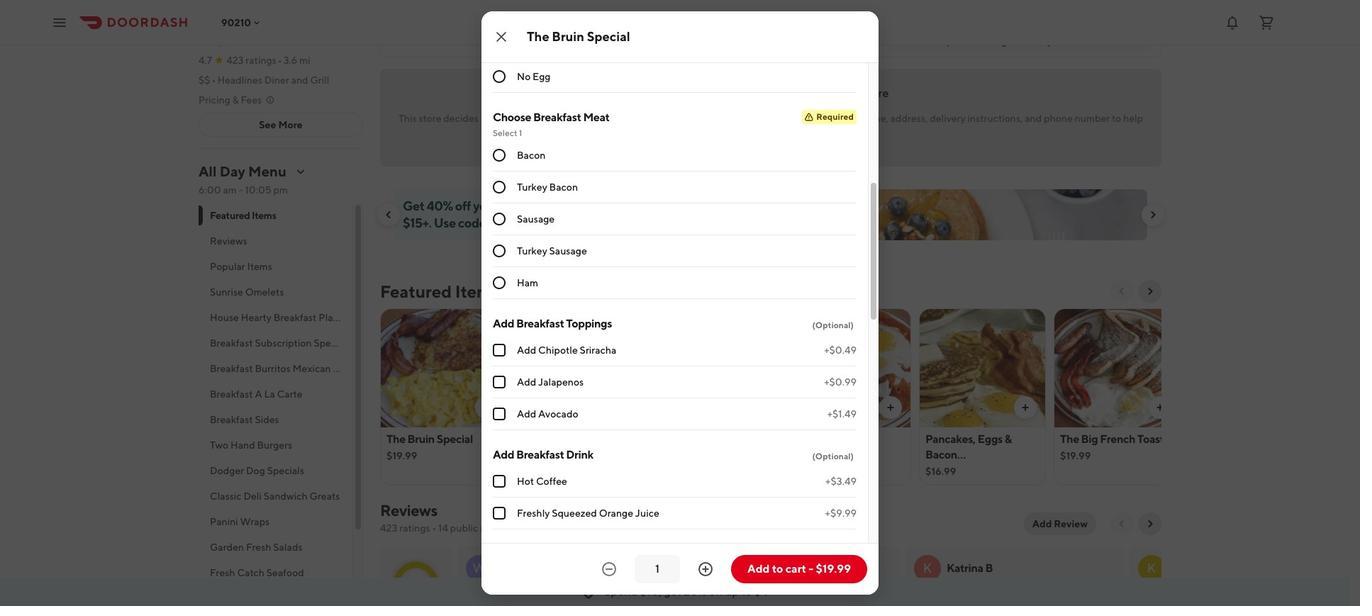 Task type: locate. For each thing, give the bounding box(es) containing it.
the down white
[[527, 29, 549, 44]]

0 horizontal spatial off
[[455, 199, 471, 213]]

1 horizontal spatial • doordash order
[[782, 589, 851, 599]]

1 horizontal spatial &
[[1005, 433, 1012, 446]]

1 vertical spatial special
[[437, 433, 473, 446]]

specials for breakfast subscription specials
[[314, 338, 351, 349]]

your up code
[[473, 199, 498, 213]]

1 horizontal spatial 10:05
[[314, 35, 340, 46]]

$15+.
[[403, 216, 432, 230]]

3.6 down the closes
[[283, 55, 297, 66]]

1 courier from the left
[[501, 113, 533, 124]]

la
[[264, 389, 275, 400]]

add item to cart image up the pancakes, eggs & bacon ,sausage,special#3
[[1020, 402, 1031, 413]]

0 horizontal spatial &
[[232, 94, 239, 106]]

the left big
[[1060, 433, 1079, 446]]

specials inside button
[[267, 465, 304, 476]]

favorites
[[373, 363, 414, 374]]

fresh
[[246, 542, 271, 553], [210, 567, 235, 579]]

up
[[604, 199, 619, 213], [726, 585, 739, 598]]

1 vertical spatial (optional)
[[812, 451, 854, 462]]

0 vertical spatial may
[[738, 87, 760, 100]]

add left chipotle
[[517, 345, 536, 356]]

1 horizontal spatial featured items
[[380, 282, 499, 301]]

up down daniel on the bottom of page
[[726, 585, 739, 598]]

the inside the bruin special $19.99
[[386, 433, 405, 446]]

add for add avocado
[[517, 409, 536, 420]]

1 horizontal spatial specials
[[314, 338, 351, 349]]

0 horizontal spatial mi
[[299, 55, 310, 66]]

breakfast up drink
[[558, 433, 606, 446]]

2 its from the left
[[737, 113, 748, 124]]

0 vertical spatial bruin
[[552, 29, 584, 44]]

1 horizontal spatial ratings
[[399, 523, 430, 534]]

add item to cart image for the bruin special
[[481, 402, 492, 413]]

reviews inside "reviews 423 ratings • 14 public reviews"
[[380, 501, 437, 520]]

1 horizontal spatial bruin
[[552, 29, 584, 44]]

your left order. on the top
[[624, 113, 644, 124]]

add left review
[[1032, 518, 1052, 530]]

items
[[252, 210, 276, 221], [247, 261, 272, 272], [455, 282, 499, 301]]

breakfast inside the choose breakfast meat select 1
[[533, 111, 581, 124]]

courier tracking may be different for this store
[[653, 87, 889, 100]]

to left $4
[[741, 585, 752, 598]]

1 horizontal spatial classic
[[521, 433, 556, 446]]

- right 'cart'
[[809, 562, 813, 576]]

1 horizontal spatial $19.99
[[816, 562, 851, 576]]

specials inside button
[[314, 338, 351, 349]]

garden
[[210, 542, 244, 553]]

• doordash order for w
[[556, 589, 625, 599]]

2 add item to cart image from the left
[[1020, 402, 1031, 413]]

courier up 1
[[501, 113, 533, 124]]

turkey up ham
[[517, 246, 547, 257]]

0 horizontal spatial specials
[[267, 465, 304, 476]]

coffee
[[536, 476, 567, 487]]

off right 20%
[[709, 585, 723, 598]]

egg right extra
[[543, 39, 561, 51]]

1 vertical spatial bruin
[[407, 433, 435, 446]]

for left 45
[[572, 216, 588, 230]]

0 horizontal spatial • doordash order
[[556, 589, 625, 599]]

1 vertical spatial may
[[783, 113, 802, 124]]

1 horizontal spatial add item to cart image
[[1154, 402, 1166, 413]]

turkey sausage
[[517, 246, 587, 257]]

your down the this
[[839, 113, 859, 124]]

add item to cart image
[[885, 402, 896, 413], [1154, 402, 1166, 413]]

off up code
[[455, 199, 471, 213]]

1 vertical spatial -
[[809, 562, 813, 576]]

add breakfast toppings
[[493, 317, 612, 331]]

pm
[[342, 35, 358, 46]]

$19.99 inside button
[[816, 562, 851, 576]]

specials up sandwich
[[267, 465, 304, 476]]

increase quantity by 1 image
[[697, 561, 714, 578]]

bacon down 1
[[517, 150, 546, 161]]

the for the big french toast $19.99
[[1060, 433, 1079, 446]]

previous button of carousel image
[[383, 209, 394, 221], [1116, 286, 1127, 297]]

0 horizontal spatial 4.7
[[199, 55, 212, 66]]

burrito
[[521, 448, 556, 462]]

0 horizontal spatial special
[[437, 433, 473, 446]]

hot coffee
[[517, 476, 567, 487]]

1 vertical spatial previous button of carousel image
[[1116, 286, 1127, 297]]

Bacon radio
[[493, 149, 506, 162]]

store right the this
[[863, 87, 889, 100]]

1 horizontal spatial mi
[[1076, 35, 1087, 47]]

sausage down the 2
[[517, 214, 555, 225]]

Turkey Sausage radio
[[493, 245, 506, 258]]

add left avocado on the left bottom
[[517, 409, 536, 420]]

$15.99
[[521, 466, 552, 477]]

breakfast left a
[[210, 389, 253, 400]]

add left burrito
[[493, 448, 514, 462]]

review
[[1054, 518, 1088, 530]]

the inside dialog
[[527, 29, 549, 44]]

dodger
[[210, 465, 244, 476]]

fresh catch seafood
[[210, 567, 304, 579]]

get 40% off your first 2 orders. save up to $10 on orders $15+.  use code 40deal, valid for 45 days
[[403, 199, 711, 230]]

add
[[493, 317, 514, 331], [517, 345, 536, 356], [517, 377, 536, 388], [517, 409, 536, 420], [493, 448, 514, 462], [1032, 518, 1052, 530], [747, 562, 770, 576]]

1 horizontal spatial -
[[809, 562, 813, 576]]

0 vertical spatial bacon
[[517, 150, 546, 161]]

(optional) up +$3.49
[[812, 451, 854, 462]]

classic up burrito
[[521, 433, 556, 446]]

0 vertical spatial up
[[604, 199, 619, 213]]

add item to cart image
[[481, 402, 492, 413], [1020, 402, 1031, 413]]

extra
[[517, 39, 541, 51]]

reviews up popular
[[210, 235, 247, 247]]

2 horizontal spatial $19.99
[[1060, 450, 1091, 462]]

0 vertical spatial sausage
[[517, 214, 555, 225]]

popular
[[210, 261, 245, 272]]

classic down dodger
[[210, 491, 242, 502]]

45
[[590, 216, 605, 230]]

mi
[[1076, 35, 1087, 47], [299, 55, 310, 66]]

may left be in the right of the page
[[738, 87, 760, 100]]

for
[[825, 87, 839, 100], [572, 216, 588, 230]]

2 k from the left
[[1147, 561, 1156, 576]]

0 horizontal spatial -
[[239, 184, 243, 196]]

423 inside "reviews 423 ratings • 14 public reviews"
[[380, 523, 397, 534]]

0 horizontal spatial featured items
[[210, 210, 276, 221]]

up up days
[[604, 199, 619, 213]]

mexican
[[293, 363, 331, 374]]

order down add to cart - $19.99 button
[[828, 589, 851, 599]]

10:05 right at
[[314, 35, 340, 46]]

or
[[535, 113, 544, 124]]

0 vertical spatial turkey
[[517, 182, 547, 193]]

sausage
[[517, 214, 555, 225], [549, 246, 587, 257]]

egg white only
[[517, 7, 589, 19]]

add for add breakfast toppings
[[493, 317, 514, 331]]

add inside group
[[493, 448, 514, 462]]

Sausage radio
[[493, 213, 506, 226]]

and up deliver
[[718, 113, 735, 124]]

0 horizontal spatial doordash
[[561, 589, 600, 599]]

None checkbox
[[493, 344, 506, 357], [493, 376, 506, 389], [493, 408, 506, 421], [493, 475, 506, 488], [493, 507, 506, 520], [493, 344, 506, 357], [493, 376, 506, 389], [493, 408, 506, 421], [493, 475, 506, 488], [493, 507, 506, 520]]

to left you.
[[745, 127, 754, 138]]

bacon inside the pancakes, eggs & bacon ,sausage,special#3
[[925, 448, 957, 462]]

items inside heading
[[455, 282, 499, 301]]

0 horizontal spatial your
[[473, 199, 498, 213]]

fresh up fresh catch seafood
[[246, 542, 271, 553]]

its up deliver
[[737, 113, 748, 124]]

$19.99 right 'cart'
[[816, 562, 851, 576]]

the down favorites
[[386, 433, 405, 446]]

spend
[[604, 585, 638, 598]]

classic inside classic breakfast burrito $15.99
[[521, 433, 556, 446]]

sunrise omelets button
[[199, 279, 352, 305]]

the inside the big french toast $19.99
[[1060, 433, 1079, 446]]

add for add breakfast drink
[[493, 448, 514, 462]]

on
[[658, 199, 673, 213]]

get
[[403, 199, 424, 213]]

breakfast up chipotle
[[516, 317, 564, 331]]

more
[[278, 119, 303, 130]]

1 vertical spatial for
[[572, 216, 588, 230]]

a
[[255, 389, 262, 400]]

• left 14
[[432, 523, 436, 534]]

special for the bruin special $19.99
[[437, 433, 473, 446]]

• doordash order down add to cart - $19.99 button
[[782, 589, 851, 599]]

two hand burgers button
[[199, 433, 352, 458]]

sausage down valid
[[549, 246, 587, 257]]

1 horizontal spatial bacon
[[549, 182, 578, 193]]

items up reviews button
[[252, 210, 276, 221]]

expanded range delivery • 3.6 mi image
[[1132, 35, 1144, 47]]

1 horizontal spatial courier
[[749, 113, 781, 124]]

k down next 'icon'
[[1147, 561, 1156, 576]]

bacon up $16.99
[[925, 448, 957, 462]]

1 horizontal spatial featured
[[380, 282, 452, 301]]

courier up you.
[[749, 113, 781, 124]]

add for add chipotle sriracha
[[517, 345, 536, 356]]

reviews inside button
[[210, 235, 247, 247]]

1 vertical spatial specials
[[267, 465, 304, 476]]

code
[[458, 216, 486, 230]]

2 doordash from the left
[[787, 589, 826, 599]]

- right the am
[[239, 184, 243, 196]]

1 doordash from the left
[[561, 589, 600, 599]]

pancakes,
[[925, 433, 976, 446]]

joe's breakfast image
[[650, 308, 776, 428]]

your
[[624, 113, 644, 124], [839, 113, 859, 124], [473, 199, 498, 213]]

& inside the pancakes, eggs & bacon ,sausage,special#3
[[1005, 433, 1012, 446]]

ratings up the $$ • headlines diner and grill
[[246, 55, 276, 66]]

add up $4
[[747, 562, 770, 576]]

add item to cart image for $19.48
[[885, 402, 896, 413]]

• right 2/27/22
[[782, 589, 786, 599]]

next button of carousel image
[[1147, 209, 1159, 221], [1144, 286, 1156, 297]]

1 order from the left
[[602, 589, 625, 599]]

None radio
[[493, 7, 506, 19], [493, 38, 506, 51], [493, 7, 506, 19], [493, 38, 506, 51]]

1 add item to cart image from the left
[[885, 402, 896, 413]]

2 add item to cart image from the left
[[1154, 402, 1166, 413]]

egg left white
[[517, 7, 535, 19]]

add to cart - $19.99 button
[[731, 555, 867, 584]]

breakfast a la carte button
[[199, 381, 352, 407]]

and down 3.6 mi
[[291, 74, 308, 86]]

(optional) up +$0.49
[[812, 320, 854, 331]]

(optional) for drink
[[812, 451, 854, 462]]

2 turkey from the top
[[517, 246, 547, 257]]

• closes at 10:05 pm
[[262, 35, 358, 46]]

0 horizontal spatial up
[[604, 199, 619, 213]]

0 horizontal spatial classic
[[210, 491, 242, 502]]

pricing
[[199, 94, 230, 106]]

sunrise
[[210, 286, 243, 298]]

store right this
[[419, 113, 441, 124]]

bacon up orders.
[[549, 182, 578, 193]]

& right eggs
[[1005, 433, 1012, 446]]

0 horizontal spatial may
[[738, 87, 760, 100]]

add item to cart image up toast
[[1154, 402, 1166, 413]]

doordash left spend
[[561, 589, 600, 599]]

bruin inside dialog
[[552, 29, 584, 44]]

seafood
[[266, 567, 304, 579]]

1 horizontal spatial 423
[[380, 523, 397, 534]]

423 down reviews link
[[380, 523, 397, 534]]

featured down "$15+."
[[380, 282, 452, 301]]

add item to cart image for $19.99
[[1154, 402, 1166, 413]]

breakfast sides
[[210, 414, 279, 425]]

classic breakfast burrito image
[[515, 308, 641, 428]]

1 vertical spatial items
[[247, 261, 272, 272]]

0 vertical spatial previous button of carousel image
[[383, 209, 394, 221]]

0 horizontal spatial for
[[572, 216, 588, 230]]

items up omelets
[[247, 261, 272, 272]]

house hearty breakfast plates
[[210, 312, 346, 323]]

sides
[[255, 414, 279, 425]]

get
[[664, 585, 681, 598]]

1 add item to cart image from the left
[[481, 402, 492, 413]]

0 horizontal spatial fresh
[[210, 567, 235, 579]]

the bruin special image
[[381, 308, 506, 428]]

10:05 down the menu
[[245, 184, 271, 196]]

chipotle
[[538, 345, 578, 356]]

2 • doordash order from the left
[[782, 589, 851, 599]]

may
[[738, 87, 760, 100], [783, 113, 802, 124]]

• doordash order down decrease quantity by 1 icon
[[556, 589, 625, 599]]

classic
[[521, 433, 556, 446], [210, 491, 242, 502]]

extra egg
[[517, 39, 561, 51]]

0 vertical spatial 10:05
[[314, 35, 340, 46]]

specials down plates on the left of page
[[314, 338, 351, 349]]

1 horizontal spatial off
[[709, 585, 723, 598]]

k left "katrina"
[[923, 561, 932, 576]]

0 horizontal spatial bacon
[[517, 150, 546, 161]]

off inside get 40% off your first 2 orders. save up to $10 on orders $15+.  use code 40deal, valid for 45 days
[[455, 199, 471, 213]]

& inside button
[[232, 94, 239, 106]]

this store decides if its courier or a dasher delivers your order. the store and its courier may receive your name, address, delivery instructions, and phone number to help deliver to you.
[[398, 113, 1143, 138]]

423
[[226, 55, 244, 66], [380, 523, 397, 534]]

1 horizontal spatial order
[[828, 589, 851, 599]]

mi right delivery
[[1076, 35, 1087, 47]]

to up days
[[621, 199, 633, 213]]

panini
[[210, 516, 238, 528]]

add item to cart image right +$1.49
[[885, 402, 896, 413]]

instructions,
[[968, 113, 1023, 124]]

0 horizontal spatial ratings
[[246, 55, 276, 66]]

open menu image
[[51, 14, 68, 31]]

egg for extra egg
[[543, 39, 561, 51]]

add for add to cart - $19.99
[[747, 562, 770, 576]]

add item to cart image inside the $19.48 button
[[885, 402, 896, 413]]

breakfast left meat
[[533, 111, 581, 124]]

two hand burgers
[[210, 440, 292, 451]]

pancakes, eggs & bacon ,sausage,special#3 image
[[920, 308, 1045, 428]]

Turkey Bacon radio
[[493, 181, 506, 194]]

$19.99 down big
[[1060, 450, 1091, 462]]

classic inside classic deli sandwich greats button
[[210, 491, 242, 502]]

y
[[757, 562, 764, 575]]

1 horizontal spatial for
[[825, 87, 839, 100]]

next image
[[1144, 518, 1156, 530]]

3.6 right delivery
[[1060, 35, 1074, 47]]

breakfast up hand
[[210, 414, 253, 425]]

14
[[438, 523, 448, 534]]

0 vertical spatial &
[[232, 94, 239, 106]]

reviews
[[210, 235, 247, 247], [380, 501, 437, 520]]

2 horizontal spatial bacon
[[925, 448, 957, 462]]

(optional) inside add breakfast drink group
[[812, 451, 854, 462]]

special inside dialog
[[587, 29, 630, 44]]

popular items button
[[199, 254, 352, 279]]

group
[[493, 0, 857, 93]]

specials
[[314, 338, 351, 349], [267, 465, 304, 476]]

breakfast inside group
[[516, 317, 564, 331]]

0 horizontal spatial k
[[923, 561, 932, 576]]

• right now
[[262, 35, 267, 46]]

2 (optional) from the top
[[812, 451, 854, 462]]

1 horizontal spatial 4.7
[[406, 576, 426, 592]]

1 its from the left
[[488, 113, 499, 124]]

+$9.99
[[825, 508, 857, 519]]

if
[[481, 113, 486, 124]]

Ham radio
[[493, 277, 506, 289]]

1 (optional) from the top
[[812, 320, 854, 331]]

$19.99 up reviews link
[[386, 450, 417, 462]]

1 horizontal spatial may
[[783, 113, 802, 124]]

0 items, open order cart image
[[1258, 14, 1275, 31]]

$19.99
[[386, 450, 417, 462], [1060, 450, 1091, 462], [816, 562, 851, 576]]

classic deli sandwich greats
[[210, 491, 340, 502]]

0 vertical spatial reviews
[[210, 235, 247, 247]]

to right y
[[772, 562, 783, 576]]

$19.99 inside the bruin special $19.99
[[386, 450, 417, 462]]

add item to cart image left the add avocado
[[481, 402, 492, 413]]

see more
[[259, 119, 303, 130]]

reviews button
[[199, 228, 352, 254]]

0 horizontal spatial its
[[488, 113, 499, 124]]

0 vertical spatial classic
[[521, 433, 556, 446]]

• inside "reviews 423 ratings • 14 public reviews"
[[432, 523, 436, 534]]

1 vertical spatial 4.7
[[406, 576, 426, 592]]

2
[[525, 199, 532, 213]]

may inside this store decides if its courier or a dasher delivers your order. the store and its courier may receive your name, address, delivery instructions, and phone number to help deliver to you.
[[783, 113, 802, 124]]

ratings
[[246, 55, 276, 66], [399, 523, 430, 534]]

1 vertical spatial 423
[[380, 523, 397, 534]]

0 horizontal spatial bruin
[[407, 433, 435, 446]]

your inside get 40% off your first 2 orders. save up to $10 on orders $15+.  use code 40deal, valid for 45 days
[[473, 199, 498, 213]]

0 vertical spatial specials
[[314, 338, 351, 349]]

fresh down 'garden'
[[210, 567, 235, 579]]

classic for breakfast
[[521, 433, 556, 446]]

turkey for turkey bacon
[[517, 182, 547, 193]]

2 order from the left
[[828, 589, 851, 599]]

special inside the bruin special $19.99
[[437, 433, 473, 446]]

cart
[[785, 562, 806, 576]]

1 vertical spatial reviews
[[380, 501, 437, 520]]

2 vertical spatial items
[[455, 282, 499, 301]]

0 vertical spatial fresh
[[246, 542, 271, 553]]

1 • doordash order from the left
[[556, 589, 625, 599]]

no egg
[[517, 71, 551, 82]]

add down ham option
[[493, 317, 514, 331]]

1 vertical spatial &
[[1005, 433, 1012, 446]]

and
[[291, 74, 308, 86], [718, 113, 735, 124], [1025, 113, 1042, 124]]

bruin inside the bruin special $19.99
[[407, 433, 435, 446]]

1 horizontal spatial 3.6
[[1060, 35, 1074, 47]]

&
[[232, 94, 239, 106], [1005, 433, 1012, 446]]

featured items heading
[[380, 280, 499, 303]]

select
[[493, 128, 517, 138]]

its right if at the left of the page
[[488, 113, 499, 124]]

1 horizontal spatial doordash
[[787, 589, 826, 599]]

breakfast up breakfast a la carte
[[210, 363, 253, 374]]

a
[[546, 113, 551, 124]]

to left help
[[1112, 113, 1121, 124]]

k
[[923, 561, 932, 576], [1147, 561, 1156, 576]]

(optional) inside add breakfast toppings group
[[812, 320, 854, 331]]

$19.48 button
[[784, 308, 911, 486]]

add left jalapenos at the bottom of the page
[[517, 377, 536, 388]]

doordash down add to cart - $19.99 button
[[787, 589, 826, 599]]

1 vertical spatial ratings
[[399, 523, 430, 534]]

$19.99 inside the big french toast $19.99
[[1060, 450, 1091, 462]]

reviews down the bruin special $19.99
[[380, 501, 437, 520]]

plates
[[319, 312, 346, 323]]

0 vertical spatial (optional)
[[812, 320, 854, 331]]

turkey up the 2
[[517, 182, 547, 193]]

add to cart - $19.99
[[747, 562, 851, 576]]

egg right no
[[533, 71, 551, 82]]

2 vertical spatial bacon
[[925, 448, 957, 462]]

1 turkey from the top
[[517, 182, 547, 193]]

0 vertical spatial special
[[587, 29, 630, 44]]

0 horizontal spatial featured
[[210, 210, 250, 221]]

(optional)
[[812, 320, 854, 331], [812, 451, 854, 462]]

& left fees
[[232, 94, 239, 106]]

featured down the am
[[210, 210, 250, 221]]

featured items down 6:00 am - 10:05 pm
[[210, 210, 276, 221]]

ratings down reviews link
[[399, 523, 430, 534]]

may down 'different'
[[783, 113, 802, 124]]

1 vertical spatial turkey
[[517, 246, 547, 257]]

1 k from the left
[[923, 561, 932, 576]]

1 vertical spatial featured
[[380, 282, 452, 301]]

1 vertical spatial featured items
[[380, 282, 499, 301]]

store up deliver
[[693, 113, 716, 124]]

items inside "button"
[[247, 261, 272, 272]]



Task type: vqa. For each thing, say whether or not it's contained in the screenshot.
second Click to add this store to your saved list image from the top
no



Task type: describe. For each thing, give the bounding box(es) containing it.
orders.
[[534, 199, 573, 213]]

egg for no egg
[[533, 71, 551, 82]]

b
[[985, 562, 993, 575]]

0 vertical spatial featured items
[[210, 210, 276, 221]]

closes
[[271, 35, 301, 46]]

• doordash order for d
[[782, 589, 851, 599]]

2 courier from the left
[[749, 113, 781, 124]]

spend $10, get 20% off up to $4
[[604, 585, 768, 598]]

orders
[[675, 199, 711, 213]]

expanded range delivery • 3.6 mi
[[936, 35, 1087, 47]]

reviews link
[[380, 501, 437, 520]]

be
[[762, 87, 775, 100]]

morning
[[333, 363, 371, 374]]

0 vertical spatial 3.6
[[1060, 35, 1074, 47]]

valid
[[543, 216, 570, 230]]

choose breakfast meat select 1
[[493, 111, 610, 138]]

add jalapenos
[[517, 377, 584, 388]]

1 vertical spatial sausage
[[549, 246, 587, 257]]

0 vertical spatial egg
[[517, 7, 535, 19]]

save
[[575, 199, 602, 213]]

range
[[984, 35, 1013, 47]]

decrease quantity by 1 image
[[601, 561, 618, 578]]

pancakes, eggs & bacon ,sausage,special#3
[[925, 433, 1022, 477]]

1
[[519, 128, 522, 138]]

0 vertical spatial featured
[[210, 210, 250, 221]]

close the bruin special image
[[493, 28, 510, 45]]

2 horizontal spatial store
[[863, 87, 889, 100]]

90210
[[221, 17, 251, 28]]

1 horizontal spatial your
[[624, 113, 644, 124]]

featured inside heading
[[380, 282, 452, 301]]

special for the bruin special
[[587, 29, 630, 44]]

address,
[[890, 113, 928, 124]]

pm
[[273, 184, 288, 196]]

katrina
[[947, 562, 983, 575]]

breakfast down house
[[210, 338, 253, 349]]

name,
[[861, 113, 888, 124]]

Pickup radio
[[447, 7, 511, 30]]

breakfast up subscription
[[274, 312, 317, 323]]

423 ratings •
[[226, 55, 282, 66]]

• right 1/14/22
[[556, 589, 559, 599]]

10:05 for pm
[[314, 35, 340, 46]]

first
[[500, 199, 523, 213]]

breakfast up $15.99
[[516, 448, 564, 462]]

• left 3.6 mi
[[278, 55, 282, 66]]

0 vertical spatial mi
[[1076, 35, 1087, 47]]

breakfast inside classic breakfast burrito $15.99
[[558, 433, 606, 446]]

number
[[1075, 113, 1110, 124]]

1 vertical spatial bacon
[[549, 182, 578, 193]]

Current quantity is 1 number field
[[643, 562, 671, 577]]

am
[[223, 184, 237, 196]]

delivery
[[1015, 35, 1052, 47]]

sunrise omelets
[[210, 286, 284, 298]]

ratings inside "reviews 423 ratings • 14 public reviews"
[[399, 523, 430, 534]]

doordash for d
[[787, 589, 826, 599]]

0 vertical spatial next button of carousel image
[[1147, 209, 1159, 221]]

doordash for w
[[561, 589, 600, 599]]

you.
[[756, 127, 775, 138]]

1 vertical spatial next button of carousel image
[[1144, 286, 1156, 297]]

classic for deli
[[210, 491, 242, 502]]

see more button
[[199, 113, 362, 136]]

the for the bruin special
[[527, 29, 549, 44]]

+$0.99
[[824, 377, 857, 388]]

all
[[199, 163, 217, 179]]

0 vertical spatial items
[[252, 210, 276, 221]]

0 vertical spatial for
[[825, 87, 839, 100]]

classic deli sandwich greats button
[[199, 484, 352, 509]]

required
[[816, 112, 854, 122]]

add breakfast toppings group
[[493, 316, 857, 431]]

pricing & fees button
[[199, 93, 276, 107]]

$19.99 for add to cart - $19.99
[[816, 562, 851, 576]]

20%
[[683, 585, 707, 598]]

see
[[259, 119, 276, 130]]

fresh catch seafood button
[[199, 560, 352, 586]]

hearty
[[241, 312, 272, 323]]

dodger dog specials
[[210, 465, 304, 476]]

squeezed
[[552, 508, 597, 519]]

2/27/22
[[749, 589, 781, 599]]

1 vertical spatial mi
[[299, 55, 310, 66]]

$19.99 for the big french toast $19.99
[[1060, 450, 1091, 462]]

expanded
[[936, 35, 982, 47]]

breakfast subscription specials
[[210, 338, 351, 349]]

6:00
[[199, 184, 221, 196]]

breakfast a la carte
[[210, 389, 302, 400]]

days
[[607, 216, 633, 230]]

chilaquiles image
[[785, 308, 910, 428]]

for inside get 40% off your first 2 orders. save up to $10 on orders $15+.  use code 40deal, valid for 45 days
[[572, 216, 588, 230]]

bruin for the bruin special
[[552, 29, 584, 44]]

choose breakfast meat group
[[493, 110, 857, 299]]

only
[[567, 7, 589, 19]]

the bruin special $19.99
[[386, 433, 473, 462]]

white
[[537, 7, 565, 19]]

the bruin special dialog
[[481, 0, 879, 595]]

6:00 am - 10:05 pm
[[199, 184, 288, 196]]

the inside this store decides if its courier or a dasher delivers your order. the store and its courier may receive your name, address, delivery instructions, and phone number to help deliver to you.
[[674, 113, 691, 124]]

house
[[210, 312, 239, 323]]

0 vertical spatial ratings
[[246, 55, 276, 66]]

0 vertical spatial -
[[239, 184, 243, 196]]

grill
[[310, 74, 329, 86]]

avocado
[[538, 409, 578, 420]]

add breakfast drink group
[[493, 448, 857, 530]]

the big french toast image
[[1054, 308, 1180, 428]]

0 horizontal spatial and
[[291, 74, 308, 86]]

0 horizontal spatial previous button of carousel image
[[383, 209, 394, 221]]

0 horizontal spatial 423
[[226, 55, 244, 66]]

to inside button
[[772, 562, 783, 576]]

receive
[[804, 113, 837, 124]]

$10,
[[640, 585, 662, 598]]

add avocado
[[517, 409, 578, 420]]

headlines
[[217, 74, 262, 86]]

phone
[[1044, 113, 1073, 124]]

order for d
[[828, 589, 851, 599]]

decides
[[443, 113, 479, 124]]

1 horizontal spatial fresh
[[246, 542, 271, 553]]

add item to cart image for pancakes, eggs & bacon ,sausage,special#3
[[1020, 402, 1031, 413]]

the bruin special
[[527, 29, 630, 44]]

reviews for reviews
[[210, 235, 247, 247]]

specials for dodger dog specials
[[267, 465, 304, 476]]

now
[[239, 35, 258, 46]]

reviews for reviews 423 ratings • 14 public reviews
[[380, 501, 437, 520]]

0 vertical spatial 4.7
[[199, 55, 212, 66]]

$4
[[754, 585, 768, 598]]

previous image
[[1116, 518, 1127, 530]]

1 vertical spatial off
[[709, 585, 723, 598]]

turkey for turkey sausage
[[517, 246, 547, 257]]

big
[[1081, 433, 1098, 446]]

No Egg radio
[[493, 70, 506, 83]]

day
[[220, 163, 245, 179]]

panini wraps button
[[199, 509, 352, 535]]

daniel
[[723, 562, 755, 575]]

2 horizontal spatial and
[[1025, 113, 1042, 124]]

2 horizontal spatial your
[[839, 113, 859, 124]]

carte
[[277, 389, 302, 400]]

$$
[[199, 74, 210, 86]]

1 horizontal spatial store
[[693, 113, 716, 124]]

order for w
[[602, 589, 625, 599]]

reviews
[[480, 523, 514, 534]]

1 vertical spatial 3.6
[[283, 55, 297, 66]]

deli
[[243, 491, 262, 502]]

group containing egg white only
[[493, 0, 857, 93]]

up inside get 40% off your first 2 orders. save up to $10 on orders $15+.  use code 40deal, valid for 45 days
[[604, 199, 619, 213]]

to inside get 40% off your first 2 orders. save up to $10 on orders $15+.  use code 40deal, valid for 45 days
[[621, 199, 633, 213]]

add for add jalapenos
[[517, 377, 536, 388]]

+$0.49
[[824, 345, 857, 356]]

1 horizontal spatial and
[[718, 113, 735, 124]]

add for add review
[[1032, 518, 1052, 530]]

0 horizontal spatial store
[[419, 113, 441, 124]]

pricing & fees
[[199, 94, 262, 106]]

fees
[[241, 94, 262, 106]]

pickup
[[467, 13, 499, 24]]

1/14/22
[[525, 589, 554, 599]]

open now
[[211, 35, 258, 46]]

1 vertical spatial fresh
[[210, 567, 235, 579]]

10:05 for pm
[[245, 184, 271, 196]]

the for the bruin special $19.99
[[386, 433, 405, 446]]

(optional) for toppings
[[812, 320, 854, 331]]

dodger dog specials button
[[199, 458, 352, 484]]

salads
[[273, 542, 302, 553]]

• right $$
[[212, 74, 216, 86]]

add review
[[1032, 518, 1088, 530]]

$16.99
[[925, 466, 956, 477]]

panini wraps
[[210, 516, 270, 528]]

hot
[[517, 476, 534, 487]]

deliver
[[712, 127, 743, 138]]

juice
[[635, 508, 659, 519]]

• right delivery
[[1054, 35, 1058, 47]]

notification bell image
[[1224, 14, 1241, 31]]

- inside button
[[809, 562, 813, 576]]

popular items
[[210, 261, 272, 272]]

public
[[450, 523, 478, 534]]

different
[[778, 87, 823, 100]]

help
[[1123, 113, 1143, 124]]

dog
[[246, 465, 265, 476]]

1 horizontal spatial up
[[726, 585, 739, 598]]

orange
[[599, 508, 633, 519]]

breakfast sides button
[[199, 407, 352, 433]]

bruin for the bruin special $19.99
[[407, 433, 435, 446]]

sandwich
[[264, 491, 308, 502]]



